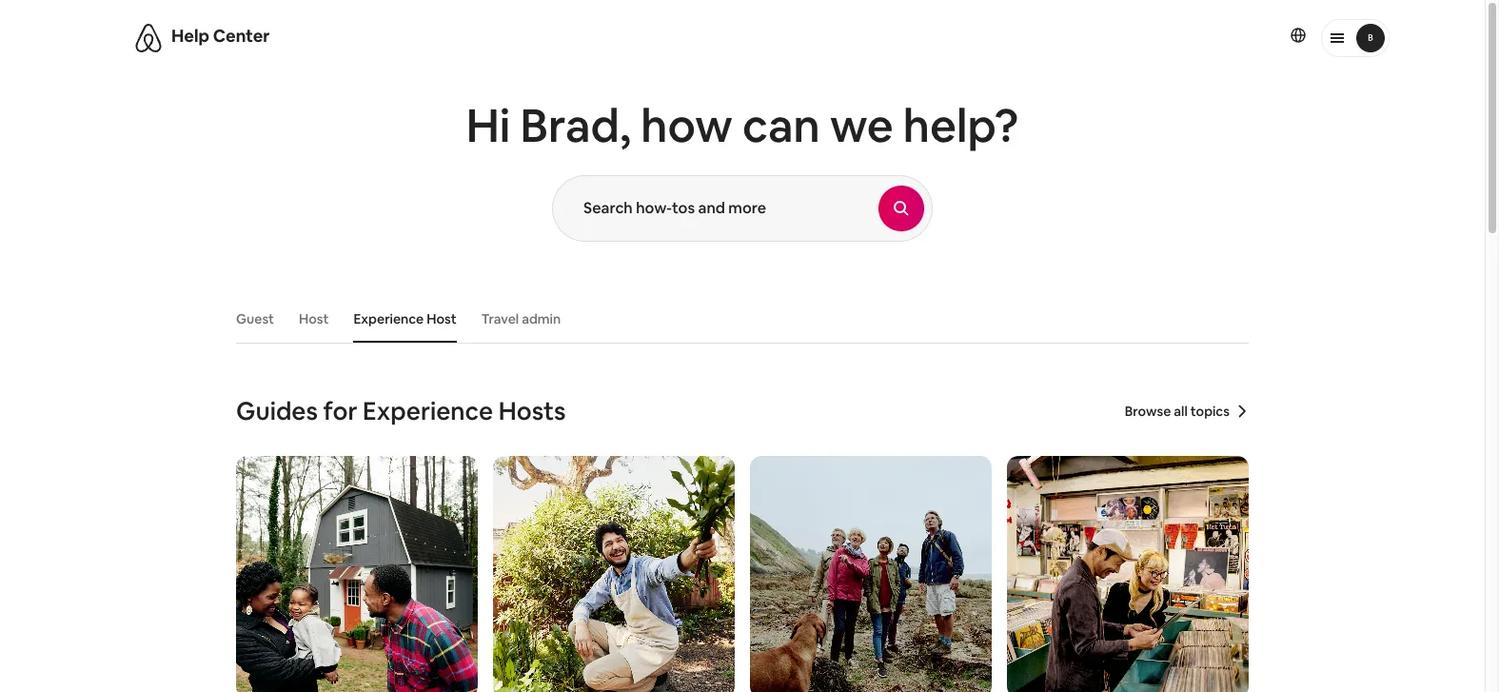 Task type: describe. For each thing, give the bounding box(es) containing it.
tab list containing guest
[[227, 295, 1249, 343]]

browse all topics
[[1125, 403, 1230, 420]]

can
[[743, 96, 820, 155]]

guides
[[236, 395, 318, 427]]

help?
[[903, 96, 1019, 155]]

topics
[[1191, 403, 1230, 420]]

guides for experience hosts
[[236, 395, 566, 427]]

travel admin button
[[472, 301, 570, 337]]

for
[[323, 395, 357, 427]]

guest
[[236, 310, 274, 327]]

experience inside button
[[354, 310, 424, 327]]

hosts
[[499, 395, 566, 427]]

experience host button
[[344, 301, 466, 337]]

host inside experience host button
[[427, 310, 457, 327]]

help
[[171, 25, 209, 47]]

we
[[830, 96, 894, 155]]

airbnb homepage image
[[133, 23, 164, 53]]

hi
[[466, 96, 511, 155]]

all
[[1174, 403, 1188, 420]]

guest button
[[227, 301, 284, 337]]

hi brad, how can we help?
[[466, 96, 1019, 155]]

a person working in a garden, holding a bunch of green produce. image
[[493, 456, 735, 692]]

browse all topics link
[[1125, 403, 1249, 420]]



Task type: vqa. For each thing, say whether or not it's contained in the screenshot.
the Hosts
yes



Task type: locate. For each thing, give the bounding box(es) containing it.
host left travel
[[427, 310, 457, 327]]

2 host from the left
[[427, 310, 457, 327]]

Search how-tos and more search field
[[553, 176, 879, 241]]

None search field
[[552, 175, 933, 242]]

how
[[641, 96, 733, 155]]

host right guest
[[299, 310, 329, 327]]

experience host
[[354, 310, 457, 327]]

1 horizontal spatial host
[[427, 310, 457, 327]]

two people browsing in a record shop. image
[[1007, 456, 1249, 692]]

main navigation menu image
[[1357, 24, 1385, 52]]

experience right for
[[363, 395, 493, 427]]

travel admin
[[481, 310, 561, 327]]

0 horizontal spatial host
[[299, 310, 329, 327]]

tab list
[[227, 295, 1249, 343]]

host inside 'host' button
[[299, 310, 329, 327]]

center
[[213, 25, 270, 47]]

help center link
[[171, 25, 270, 47]]

admin
[[522, 310, 561, 327]]

browse
[[1125, 403, 1171, 420]]

help center
[[171, 25, 270, 47]]

host
[[299, 310, 329, 327], [427, 310, 457, 327]]

host button
[[289, 301, 338, 337]]

0 vertical spatial experience
[[354, 310, 424, 327]]

1 host from the left
[[299, 310, 329, 327]]

brad,
[[520, 96, 631, 155]]

1 vertical spatial experience
[[363, 395, 493, 427]]

two adults and a child, laughing, outside a barn-shaped house in the forest. image
[[236, 456, 478, 692]]

travel
[[481, 310, 519, 327]]

experience right 'host' button on the left top of page
[[354, 310, 424, 327]]

experience
[[354, 310, 424, 327], [363, 395, 493, 427]]

a group of people with a dog, hiking on a rocky beach. image
[[750, 456, 992, 692]]



